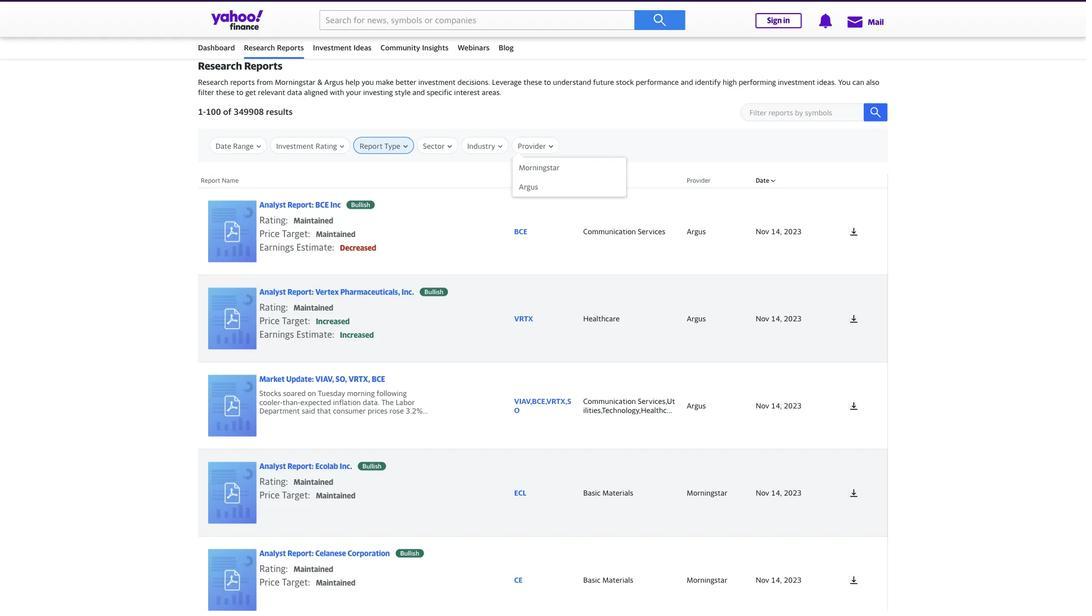 Task type: describe. For each thing, give the bounding box(es) containing it.
videos
[[460, 20, 483, 29]]

1 vertical spatial research reports
[[198, 60, 283, 72]]

4 analyst from the top
[[260, 549, 286, 558]]

4 : from the top
[[286, 563, 288, 574]]

research inside research reports from morningstar & argus help you make better investment decisions. leverage these to understand future stock performance and identify high performing investment ideas. you can also filter these to get relevant data aligned with your investing style and specific interest areas.
[[198, 78, 228, 87]]

maintained down analyst report: celanese corporation
[[294, 565, 333, 574]]

watchlists link
[[264, 12, 300, 34]]

report type button
[[360, 138, 408, 155]]

results
[[266, 106, 293, 117]]

russell 2000
[[531, 9, 575, 18]]

argus inside button
[[519, 182, 539, 191]]

viav,bce,vrtx,s o link
[[515, 397, 572, 415]]

performance
[[636, 78, 679, 87]]

morningstar button
[[513, 158, 626, 177]]

mail link
[[847, 11, 884, 32]]

5 nov 14, 2023 from the top
[[756, 576, 802, 584]]

basic for ecl
[[584, 489, 601, 497]]

yahoo for yahoo finance invest
[[646, 20, 668, 29]]

investment rating button
[[276, 138, 345, 155]]

date range button
[[216, 138, 261, 155]]

3 provider element from the top
[[682, 362, 751, 449]]

screeners link
[[595, 12, 629, 34]]

2023 for rating : maintained price target: increased earnings estimate: increased
[[784, 314, 802, 323]]

maintained down "analyst report: ecolab inc."
[[294, 478, 333, 487]]

corporation
[[348, 549, 390, 558]]

blog
[[499, 43, 514, 52]]

filter
[[198, 88, 214, 97]]

maintained inside rating : maintained price target: increased earnings estimate: increased
[[294, 304, 333, 312]]

webinars link
[[458, 38, 490, 57]]

premium yahoo finance logo image
[[569, 20, 578, 29]]

2000
[[557, 9, 575, 18]]

target: for ecolab
[[282, 490, 310, 501]]

research reports inside navigation
[[244, 43, 304, 52]]

ecl
[[515, 489, 527, 497]]

nov 14, 2023 for rating : maintained price target: maintained
[[756, 488, 802, 497]]

date range
[[216, 142, 254, 150]]

communication for communication services,ut ilities,technology,healthcar e
[[584, 397, 636, 406]]

s&p 500 link
[[198, 9, 227, 18]]

viav,bce,vrtx,s
[[515, 397, 572, 406]]

14, for rating : maintained price target: increased earnings estimate: increased
[[772, 314, 783, 323]]

ce
[[515, 576, 523, 584]]

nasdaq link
[[420, 9, 446, 18]]

investment ideas
[[313, 43, 372, 52]]

: for analyst report: bce inc
[[286, 215, 288, 225]]

basic materials for ce
[[584, 576, 634, 584]]

better
[[396, 78, 417, 87]]

ecl link
[[515, 489, 572, 497]]

argus button
[[513, 177, 626, 196]]

community insights link
[[381, 38, 449, 57]]

rating for analyst report: ecolab inc.
[[260, 476, 286, 487]]

pharmaceuticals,
[[341, 288, 400, 297]]

analyst for rating : maintained price target: maintained earnings estimate: decreased
[[260, 201, 286, 209]]

market update: viav, so, vrtx, bce
[[260, 375, 386, 384]]

markets link
[[378, 12, 407, 34]]

vertex
[[316, 288, 339, 297]]

celanese
[[316, 549, 346, 558]]

next image
[[874, 16, 891, 33]]

1-
[[198, 106, 206, 117]]

investment inside button
[[276, 142, 314, 150]]

1 horizontal spatial inc.
[[402, 288, 414, 297]]

1 vertical spatial increased
[[340, 331, 374, 340]]

reports inside navigation
[[277, 43, 304, 52]]

1 vertical spatial these
[[216, 88, 235, 97]]

o
[[515, 406, 520, 415]]

nov for rating : maintained price target: maintained earnings estimate: decreased
[[756, 227, 770, 236]]

s&p 500
[[198, 9, 227, 18]]

2023 for rating : maintained price target: maintained
[[784, 488, 802, 497]]

search image
[[654, 13, 667, 27]]

rating for analyst report: vertex pharmaceuticals, inc.
[[260, 302, 286, 313]]

investing
[[363, 88, 393, 97]]

0 vertical spatial to
[[544, 78, 551, 87]]

analyst report: vertex pharmaceuticals, inc.
[[260, 288, 414, 297]]

provider element for rating : maintained price target: increased earnings estimate: increased
[[682, 275, 751, 362]]

markets
[[378, 20, 407, 29]]

: for analyst report: ecolab inc.
[[286, 476, 288, 487]]

name
[[222, 177, 239, 184]]

my portfolio link
[[317, 12, 361, 34]]

from
[[257, 78, 273, 87]]

1 finance from the left
[[198, 20, 225, 29]]

viav,bce,vrtx,s o
[[515, 397, 572, 415]]

3 nov 14, 2023 from the top
[[756, 401, 802, 410]]

1 horizontal spatial investment
[[419, 78, 456, 87]]

relevant
[[258, 88, 285, 97]]

sector button
[[423, 138, 452, 155]]

5 nov from the top
[[756, 576, 770, 584]]

provider
[[518, 142, 546, 150]]

community
[[381, 43, 421, 52]]

3 2023 from the top
[[784, 401, 802, 410]]

target: for bce
[[282, 228, 310, 239]]

0 horizontal spatial to
[[236, 88, 244, 97]]

yahoo finance plus link
[[500, 12, 578, 36]]

analyst report: bce inc image
[[208, 201, 257, 262]]

analyst report: ecolab inc.
[[260, 462, 352, 471]]

morningstar inside research reports from morningstar & argus help you make better investment decisions. leverage these to understand future stock performance and identify high performing investment ideas. you can also filter these to get relevant data aligned with your investing style and specific interest areas.
[[275, 78, 316, 87]]

1 vertical spatial research
[[198, 60, 242, 72]]

rating
[[316, 142, 337, 150]]

estimate: for rating : maintained price target: maintained earnings estimate: decreased
[[297, 242, 335, 253]]

bullish for rating : maintained price target: increased earnings estimate: increased
[[425, 288, 444, 296]]

screeners
[[595, 20, 629, 29]]

investment
[[313, 43, 352, 52]]

rating : maintained price target: maintained earnings estimate: decreased
[[260, 215, 377, 253]]

sign in link
[[756, 13, 802, 28]]

14, for rating : maintained price target: maintained
[[772, 488, 783, 497]]

can
[[853, 78, 865, 87]]

analyst report: vertex pharmaceuticals, inc. image
[[208, 288, 257, 349]]

mail
[[869, 17, 884, 27]]

rating : maintained price target: increased earnings estimate: increased
[[260, 302, 374, 340]]

market
[[260, 375, 285, 384]]

areas.
[[482, 88, 502, 97]]

style
[[395, 88, 411, 97]]

russell 2000 link
[[531, 9, 575, 18]]

bullish for rating : maintained price target: maintained
[[363, 463, 382, 470]]

research inside navigation
[[244, 43, 275, 52]]

0 vertical spatial increased
[[316, 317, 350, 326]]

analyst report: ecolab inc. image
[[208, 462, 257, 524]]

gold
[[754, 9, 769, 18]]

Filter reports by symbols text field
[[741, 103, 883, 121]]

community insights
[[381, 43, 449, 52]]

also
[[867, 78, 880, 87]]

with
[[330, 88, 344, 97]]

report
[[360, 142, 383, 150]]

sign
[[768, 16, 782, 25]]

performing
[[739, 78, 777, 87]]

target: for vertex
[[282, 315, 310, 326]]

2023 for rating : maintained price target: maintained earnings estimate: decreased
[[784, 227, 802, 236]]

price for analyst report: ecolab inc.
[[260, 490, 280, 501]]

materials for ce
[[603, 576, 634, 584]]

understand
[[553, 78, 592, 87]]

bce link
[[515, 227, 572, 236]]

report name
[[201, 177, 239, 184]]

get
[[246, 88, 256, 97]]

help
[[346, 78, 360, 87]]

2 horizontal spatial investment
[[779, 78, 816, 87]]



Task type: locate. For each thing, give the bounding box(es) containing it.
0 vertical spatial earnings
[[260, 242, 294, 253]]

earnings right analyst report: bce inc image
[[260, 242, 294, 253]]

rating down "analyst report: ecolab inc."
[[260, 476, 286, 487]]

price inside rating : maintained price target: increased earnings estimate: increased
[[260, 315, 280, 326]]

rating inside rating : maintained price target: maintained earnings estimate: decreased
[[260, 215, 286, 225]]

dow 30 link
[[309, 9, 335, 18]]

crude oil
[[642, 9, 674, 18]]

materials
[[603, 489, 634, 497], [603, 576, 634, 584]]

2 rating : maintained price target: maintained from the top
[[260, 563, 356, 588]]

increased
[[316, 317, 350, 326], [340, 331, 374, 340]]

4 target: from the top
[[282, 577, 310, 588]]

target: inside rating : maintained price target: maintained earnings estimate: decreased
[[282, 228, 310, 239]]

provider element
[[682, 188, 751, 275], [682, 275, 751, 362], [682, 362, 751, 449], [682, 449, 751, 537], [682, 537, 751, 611]]

russell
[[531, 9, 555, 18]]

1 horizontal spatial bce
[[372, 375, 386, 384]]

argus for bce
[[687, 227, 706, 236]]

earnings for rating : maintained price target: maintained earnings estimate: decreased
[[260, 242, 294, 253]]

finance home
[[198, 20, 247, 29]]

0 vertical spatial these
[[524, 78, 542, 87]]

price right analyst report: ecolab inc. image at the left of the page
[[260, 490, 280, 501]]

report:
[[288, 201, 314, 209], [288, 288, 314, 297], [288, 462, 314, 471], [288, 549, 314, 558]]

1 horizontal spatial and
[[681, 78, 694, 87]]

increased up vrtx,
[[340, 331, 374, 340]]

target: inside rating : maintained price target: increased earnings estimate: increased
[[282, 315, 310, 326]]

1 vertical spatial bce
[[515, 227, 528, 236]]

2 report: from the top
[[288, 288, 314, 297]]

decreased
[[340, 244, 377, 252]]

1 materials from the top
[[603, 489, 634, 497]]

1 report: from the top
[[288, 201, 314, 209]]

3 14, from the top
[[772, 401, 783, 410]]

argus for vrtx
[[687, 314, 706, 323]]

increased down analyst report: vertex pharmaceuticals, inc.
[[316, 317, 350, 326]]

0 vertical spatial and
[[681, 78, 694, 87]]

research reports link
[[244, 38, 304, 57]]

2 horizontal spatial bce
[[515, 227, 528, 236]]

5 provider element from the top
[[682, 537, 751, 611]]

s&p
[[198, 9, 212, 18]]

rating down analyst report: bce inc
[[260, 215, 286, 225]]

price inside rating : maintained price target: maintained earnings estimate: decreased
[[260, 228, 280, 239]]

bce left inc
[[316, 201, 329, 209]]

ecolab
[[316, 462, 338, 471]]

3 report: from the top
[[288, 462, 314, 471]]

estimate: inside rating : maintained price target: maintained earnings estimate: decreased
[[297, 242, 335, 253]]

report: up rating : maintained price target: maintained earnings estimate: decreased
[[288, 201, 314, 209]]

report: for rating : maintained price target: maintained
[[288, 462, 314, 471]]

finance down oil
[[669, 20, 696, 29]]

0 vertical spatial inc.
[[402, 288, 414, 297]]

reports
[[230, 78, 255, 87]]

maintained
[[294, 216, 333, 225], [316, 230, 356, 239], [294, 304, 333, 312], [294, 478, 333, 487], [316, 492, 356, 500], [294, 565, 333, 574], [316, 579, 356, 587]]

maintained up decreased
[[316, 230, 356, 239]]

report: for rating : maintained price target: maintained earnings estimate: decreased
[[288, 201, 314, 209]]

1-100 of 349908 results
[[198, 106, 293, 117]]

investment up specific at the top left of the page
[[419, 78, 456, 87]]

14,
[[772, 227, 783, 236], [772, 314, 783, 323], [772, 401, 783, 410], [772, 488, 783, 497], [772, 576, 783, 584]]

investment left ideas.
[[779, 78, 816, 87]]

ideas
[[354, 43, 372, 52]]

finance down s&p 500
[[198, 20, 225, 29]]

1 provider element from the top
[[682, 188, 751, 275]]

my portfolio
[[317, 20, 361, 29]]

to down reports
[[236, 88, 244, 97]]

navigation containing finance home
[[0, 10, 1087, 59]]

estimate: inside rating : maintained price target: increased earnings estimate: increased
[[297, 329, 335, 340]]

investment rating
[[276, 142, 337, 150]]

watchlists
[[264, 20, 300, 29]]

: for analyst report: vertex pharmaceuticals, inc.
[[286, 302, 288, 313]]

Search for news, symbols or companies text field
[[320, 10, 635, 30]]

1 horizontal spatial these
[[524, 78, 542, 87]]

report: left vertex
[[288, 288, 314, 297]]

2 2023 from the top
[[784, 314, 802, 323]]

analyst report: celanese corporation image
[[208, 549, 257, 611]]

1 nov 14, 2023 from the top
[[756, 227, 802, 236]]

home
[[226, 20, 247, 29]]

and left the identify
[[681, 78, 694, 87]]

vrtx,
[[349, 375, 370, 384]]

these right the filter
[[216, 88, 235, 97]]

price right analyst report: vertex pharmaceuticals, inc. image
[[260, 315, 280, 326]]

2 basic materials from the top
[[584, 576, 634, 584]]

2 estimate: from the top
[[297, 329, 335, 340]]

0 vertical spatial date
[[216, 142, 231, 150]]

research reports
[[244, 43, 304, 52], [198, 60, 283, 72]]

0 horizontal spatial bce
[[316, 201, 329, 209]]

4 price from the top
[[260, 577, 280, 588]]

yahoo finance plus
[[500, 20, 566, 29]]

maintained down analyst report: bce inc
[[294, 216, 333, 225]]

maintained down ecolab
[[316, 492, 356, 500]]

basic right 'ce' link
[[584, 576, 601, 584]]

target: down "analyst report: ecolab inc."
[[282, 490, 310, 501]]

news link
[[424, 12, 443, 34]]

communication up ilities,technology,healthcar
[[584, 397, 636, 406]]

4 2023 from the top
[[784, 488, 802, 497]]

1 vertical spatial basic materials
[[584, 576, 634, 584]]

symbols
[[515, 177, 538, 184]]

finance down russell
[[523, 20, 550, 29]]

finance inside "link"
[[523, 20, 550, 29]]

0 horizontal spatial finance
[[198, 20, 225, 29]]

2 finance from the left
[[523, 20, 550, 29]]

leverage
[[492, 78, 522, 87]]

reports down watchlists
[[277, 43, 304, 52]]

1 basic from the top
[[584, 489, 601, 497]]

communication inside the communication services,ut ilities,technology,healthcar e
[[584, 397, 636, 406]]

3 finance from the left
[[669, 20, 696, 29]]

: inside rating : maintained price target: maintained earnings estimate: decreased
[[286, 215, 288, 225]]

notifications image
[[819, 14, 833, 28]]

earnings for rating : maintained price target: increased earnings estimate: increased
[[260, 329, 294, 340]]

finance
[[198, 20, 225, 29], [523, 20, 550, 29], [669, 20, 696, 29]]

inc. right pharmaceuticals,
[[402, 288, 414, 297]]

0 vertical spatial basic materials
[[584, 489, 634, 497]]

1 price from the top
[[260, 228, 280, 239]]

yahoo down crude oil on the top
[[646, 20, 668, 29]]

future
[[593, 78, 614, 87]]

research reports from morningstar & argus help you make better investment decisions. leverage these to understand future stock performance and identify high performing investment ideas. you can also filter these to get relevant data aligned with your investing style and specific interest areas.
[[198, 78, 880, 97]]

5 14, from the top
[[772, 576, 783, 584]]

to left the understand in the top of the page
[[544, 78, 551, 87]]

finance home link
[[198, 12, 247, 34]]

price right analyst report: bce inc image
[[260, 228, 280, 239]]

communication left services
[[584, 227, 636, 236]]

bullish for rating : maintained price target: maintained earnings estimate: decreased
[[351, 201, 370, 208]]

1 2023 from the top
[[784, 227, 802, 236]]

2 14, from the top
[[772, 314, 783, 323]]

price
[[260, 228, 280, 239], [260, 315, 280, 326], [260, 490, 280, 501], [260, 577, 280, 588]]

0 vertical spatial materials
[[603, 489, 634, 497]]

2 horizontal spatial finance
[[669, 20, 696, 29]]

1 earnings from the top
[[260, 242, 294, 253]]

rating : maintained price target: maintained down "analyst report: ecolab inc."
[[260, 476, 356, 501]]

: down analyst report: celanese corporation
[[286, 563, 288, 574]]

target:
[[282, 228, 310, 239], [282, 315, 310, 326], [282, 490, 310, 501], [282, 577, 310, 588]]

0 vertical spatial bce
[[316, 201, 329, 209]]

sign in
[[768, 16, 790, 25]]

5 2023 from the top
[[784, 576, 802, 584]]

2023
[[784, 227, 802, 236], [784, 314, 802, 323], [784, 401, 802, 410], [784, 488, 802, 497], [784, 576, 802, 584]]

bce right vrtx,
[[372, 375, 386, 384]]

previous image
[[860, 16, 877, 33]]

1 vertical spatial and
[[413, 88, 425, 97]]

100
[[206, 106, 221, 117]]

0 horizontal spatial investment
[[276, 142, 314, 150]]

1 vertical spatial estimate:
[[297, 329, 335, 340]]

1 yahoo from the left
[[500, 20, 522, 29]]

0 vertical spatial research reports
[[244, 43, 304, 52]]

1 vertical spatial to
[[236, 88, 244, 97]]

update:
[[286, 375, 314, 384]]

nov for rating : maintained price target: increased earnings estimate: increased
[[756, 314, 770, 323]]

analyst report: celanese corporation
[[260, 549, 390, 558]]

: down analyst report: bce inc
[[286, 215, 288, 225]]

analyst right analyst report: vertex pharmaceuticals, inc. image
[[260, 288, 286, 297]]

nov 14, 2023 for rating : maintained price target: increased earnings estimate: increased
[[756, 314, 802, 323]]

1 vertical spatial date
[[756, 177, 770, 184]]

: inside rating : maintained price target: increased earnings estimate: increased
[[286, 302, 288, 313]]

2 vertical spatial bce
[[372, 375, 386, 384]]

yahoo inside "link"
[[500, 20, 522, 29]]

2 analyst from the top
[[260, 288, 286, 297]]

3 analyst from the top
[[260, 462, 286, 471]]

basic materials
[[584, 489, 634, 497], [584, 576, 634, 584]]

in
[[784, 16, 790, 25]]

1 basic materials from the top
[[584, 489, 634, 497]]

earnings up market
[[260, 329, 294, 340]]

so,
[[336, 375, 347, 384]]

reports
[[277, 43, 304, 52], [244, 60, 283, 72]]

finance for yahoo finance invest
[[669, 20, 696, 29]]

1 vertical spatial inc.
[[340, 462, 352, 471]]

0 vertical spatial research
[[244, 43, 275, 52]]

30
[[326, 9, 335, 18]]

1 nov from the top
[[756, 227, 770, 236]]

research
[[244, 43, 275, 52], [198, 60, 242, 72], [198, 78, 228, 87]]

analyst for rating : maintained price target: maintained
[[260, 462, 286, 471]]

: down "analyst report: ecolab inc."
[[286, 476, 288, 487]]

1 horizontal spatial date
[[756, 177, 770, 184]]

try the new yahoo finance image
[[756, 15, 884, 31]]

3 price from the top
[[260, 490, 280, 501]]

1 14, from the top
[[772, 227, 783, 236]]

2 rating from the top
[[260, 302, 286, 313]]

analyst
[[260, 201, 286, 209], [260, 288, 286, 297], [260, 462, 286, 471], [260, 549, 286, 558]]

3 target: from the top
[[282, 490, 310, 501]]

aligned
[[304, 88, 328, 97]]

e
[[584, 415, 588, 423]]

high
[[723, 78, 737, 87]]

4 14, from the top
[[772, 488, 783, 497]]

communication services,ut ilities,technology,healthcar e
[[584, 397, 676, 423]]

3 nov from the top
[[756, 401, 770, 410]]

&
[[318, 78, 323, 87]]

plus
[[552, 20, 566, 29]]

2 target: from the top
[[282, 315, 310, 326]]

analyst right analyst report: celanese corporation image
[[260, 549, 286, 558]]

dashboard
[[198, 43, 235, 52]]

1 vertical spatial rating : maintained price target: maintained
[[260, 563, 356, 588]]

1 : from the top
[[286, 215, 288, 225]]

2 communication from the top
[[584, 397, 636, 406]]

target: down analyst report: vertex pharmaceuticals, inc.
[[282, 315, 310, 326]]

2 yahoo from the left
[[646, 20, 668, 29]]

argus for viav,bce,vrtx,s o
[[687, 401, 706, 410]]

rating inside rating : maintained price target: increased earnings estimate: increased
[[260, 302, 286, 313]]

2 vertical spatial research
[[198, 78, 228, 87]]

0 horizontal spatial date
[[216, 142, 231, 150]]

nov 14, 2023 for rating : maintained price target: maintained earnings estimate: decreased
[[756, 227, 802, 236]]

report: left celanese
[[288, 549, 314, 558]]

rating right analyst report: vertex pharmaceuticals, inc. image
[[260, 302, 286, 313]]

0 vertical spatial estimate:
[[297, 242, 335, 253]]

my
[[317, 20, 328, 29]]

dow 30
[[309, 9, 335, 18]]

2 nov 14, 2023 from the top
[[756, 314, 802, 323]]

vrtx
[[515, 314, 533, 323]]

argus inside research reports from morningstar & argus help you make better investment decisions. leverage these to understand future stock performance and identify high performing investment ideas. you can also filter these to get relevant data aligned with your investing style and specific interest areas.
[[325, 78, 344, 87]]

: down analyst report: vertex pharmaceuticals, inc.
[[286, 302, 288, 313]]

dow
[[309, 9, 324, 18]]

inc. right ecolab
[[340, 462, 352, 471]]

estimate: left decreased
[[297, 242, 335, 253]]

2 materials from the top
[[603, 576, 634, 584]]

oil
[[664, 9, 674, 18]]

yahoo for yahoo finance plus
[[500, 20, 522, 29]]

4 nov 14, 2023 from the top
[[756, 488, 802, 497]]

2 nov from the top
[[756, 314, 770, 323]]

1 vertical spatial basic
[[584, 576, 601, 584]]

these right leverage
[[524, 78, 542, 87]]

provider element for rating : maintained price target: maintained earnings estimate: decreased
[[682, 188, 751, 275]]

1 estimate: from the top
[[297, 242, 335, 253]]

of
[[223, 106, 232, 117]]

target: down analyst report: bce inc
[[282, 228, 310, 239]]

inc
[[331, 201, 341, 209]]

maintained down vertex
[[294, 304, 333, 312]]

analyst right analyst report: ecolab inc. image at the left of the page
[[260, 462, 286, 471]]

yahoo finance invest link
[[646, 12, 719, 34]]

report: for rating : maintained price target: increased earnings estimate: increased
[[288, 288, 314, 297]]

nov for rating : maintained price target: maintained
[[756, 488, 770, 497]]

reports up from
[[244, 60, 283, 72]]

rating
[[260, 215, 286, 225], [260, 302, 286, 313], [260, 476, 286, 487], [260, 563, 286, 574]]

basic right the ecl link
[[584, 489, 601, 497]]

date for date range
[[216, 142, 231, 150]]

4 report: from the top
[[288, 549, 314, 558]]

finance for yahoo finance plus
[[523, 20, 550, 29]]

0 vertical spatial basic
[[584, 489, 601, 497]]

research down dashboard link
[[198, 60, 242, 72]]

14, for rating : maintained price target: maintained earnings estimate: decreased
[[772, 227, 783, 236]]

349908
[[234, 106, 264, 117]]

basic for ce
[[584, 576, 601, 584]]

search image
[[871, 107, 882, 118]]

research up the filter
[[198, 78, 228, 87]]

2 basic from the top
[[584, 576, 601, 584]]

1 vertical spatial earnings
[[260, 329, 294, 340]]

yahoo up blog link
[[500, 20, 522, 29]]

yahoo finance invest
[[646, 20, 719, 29]]

rating : maintained price target: maintained down analyst report: celanese corporation
[[260, 563, 356, 588]]

1 horizontal spatial finance
[[523, 20, 550, 29]]

1 communication from the top
[[584, 227, 636, 236]]

nov
[[756, 227, 770, 236], [756, 314, 770, 323], [756, 401, 770, 410], [756, 488, 770, 497], [756, 576, 770, 584]]

report
[[201, 177, 220, 184]]

type
[[385, 142, 401, 150]]

price for analyst report: bce inc
[[260, 228, 280, 239]]

navigation
[[0, 10, 1087, 59]]

provider
[[687, 177, 711, 184]]

2 provider element from the top
[[682, 275, 751, 362]]

1 vertical spatial reports
[[244, 60, 283, 72]]

basic
[[584, 489, 601, 497], [584, 576, 601, 584]]

basic materials for ecl
[[584, 489, 634, 497]]

morningstar inside button
[[519, 163, 560, 172]]

communication for communication services
[[584, 227, 636, 236]]

analyst for rating : maintained price target: increased earnings estimate: increased
[[260, 288, 286, 297]]

report: left ecolab
[[288, 462, 314, 471]]

1 rating from the top
[[260, 215, 286, 225]]

date inside button
[[216, 142, 231, 150]]

crude oil link
[[642, 9, 674, 18]]

2 : from the top
[[286, 302, 288, 313]]

0 horizontal spatial these
[[216, 88, 235, 97]]

price for analyst report: vertex pharmaceuticals, inc.
[[260, 315, 280, 326]]

decisions.
[[458, 78, 490, 87]]

estimate: down vertex
[[297, 329, 335, 340]]

research reports up reports
[[198, 60, 283, 72]]

1 vertical spatial communication
[[584, 397, 636, 406]]

1 rating : maintained price target: maintained from the top
[[260, 476, 356, 501]]

market update: viav, so, vrtx, bce image
[[208, 375, 257, 437]]

1 horizontal spatial to
[[544, 78, 551, 87]]

earnings inside rating : maintained price target: increased earnings estimate: increased
[[260, 329, 294, 340]]

ce link
[[515, 576, 572, 585]]

rating for analyst report: bce inc
[[260, 215, 286, 225]]

materials for ecl
[[603, 489, 634, 497]]

bce down symbols at the top left of page
[[515, 227, 528, 236]]

dashboard link
[[198, 38, 235, 57]]

1 analyst from the top
[[260, 201, 286, 209]]

1 horizontal spatial yahoo
[[646, 20, 668, 29]]

0 horizontal spatial and
[[413, 88, 425, 97]]

target: down analyst report: celanese corporation
[[282, 577, 310, 588]]

investment left rating
[[276, 142, 314, 150]]

0 vertical spatial communication
[[584, 227, 636, 236]]

4 provider element from the top
[[682, 449, 751, 537]]

your
[[346, 88, 361, 97]]

price right analyst report: celanese corporation image
[[260, 577, 280, 588]]

estimate: for rating : maintained price target: increased earnings estimate: increased
[[297, 329, 335, 340]]

earnings inside rating : maintained price target: maintained earnings estimate: decreased
[[260, 242, 294, 253]]

3 rating from the top
[[260, 476, 286, 487]]

invest
[[698, 20, 719, 29]]

1 vertical spatial materials
[[603, 576, 634, 584]]

3 : from the top
[[286, 476, 288, 487]]

analyst right analyst report: bce inc image
[[260, 201, 286, 209]]

4 nov from the top
[[756, 488, 770, 497]]

interest
[[454, 88, 480, 97]]

4 rating from the top
[[260, 563, 286, 574]]

provider element for rating : maintained price target: maintained
[[682, 449, 751, 537]]

to
[[544, 78, 551, 87], [236, 88, 244, 97]]

2 price from the top
[[260, 315, 280, 326]]

webinars
[[458, 43, 490, 52]]

0 vertical spatial reports
[[277, 43, 304, 52]]

rating right analyst report: celanese corporation image
[[260, 563, 286, 574]]

inc.
[[402, 288, 414, 297], [340, 462, 352, 471]]

0 horizontal spatial inc.
[[340, 462, 352, 471]]

maintained down celanese
[[316, 579, 356, 587]]

1 target: from the top
[[282, 228, 310, 239]]

date for date
[[756, 177, 770, 184]]

bce inside button
[[372, 375, 386, 384]]

research reports down watchlists
[[244, 43, 304, 52]]

research down watchlists
[[244, 43, 275, 52]]

0 vertical spatial rating : maintained price target: maintained
[[260, 476, 356, 501]]

and right the style
[[413, 88, 425, 97]]

0 horizontal spatial yahoo
[[500, 20, 522, 29]]

500
[[213, 9, 227, 18]]

you
[[362, 78, 374, 87]]

2 earnings from the top
[[260, 329, 294, 340]]



Task type: vqa. For each thing, say whether or not it's contained in the screenshot.
'Analyst Report: Ecolab Inc.'
yes



